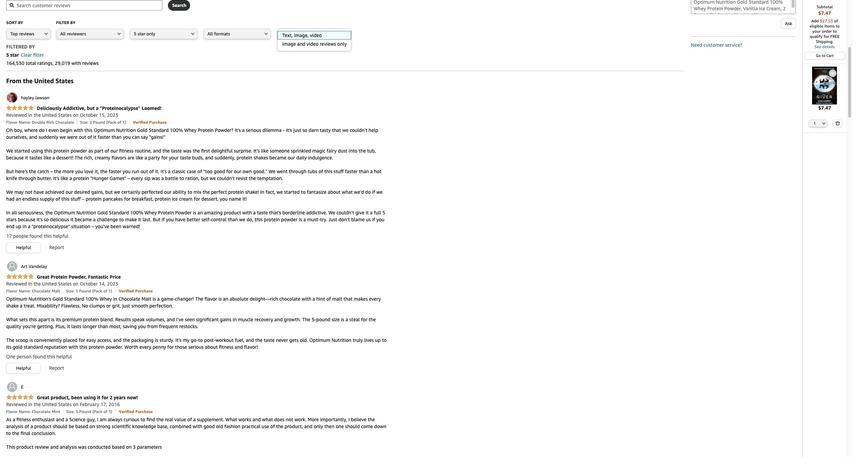 Task type: describe. For each thing, give the bounding box(es) containing it.
we inside in all seriousness, the optimum nutrition gold standard 100% whey protein powder is an amazing product with a taste that's borderline addictive. we couldn't give it a full 5 stars because it's so delicious it became a challenge to make it last. but if you have better self-control than we do, this protein powder is a must-try. just don't blame us if you end up in a "proteinocalypse" situation – you've been warned!
[[239, 217, 245, 223]]

chocolate down reviewed in the united states on october 15, 2023
[[55, 120, 74, 125]]

united for product,
[[42, 402, 57, 408]]

an inside in all seriousness, the optimum nutrition gold standard 100% whey protein powder is an amazing product with a taste that's borderline addictive. we couldn't give it a full 5 stars because it's so delicious it became a challenge to make it last. but if you have better self-control than we do, this protein powder is a must-try. just don't blame us if you end up in a "proteinocalypse" situation – you've been warned!
[[197, 210, 203, 216]]

sets
[[19, 317, 28, 323]]

couldn't inside but here's the catch – the more you love it, the faster you run out of it. it's a classic case of "too good for our own good." we went through tubs of this stuff faster than a hot knife through butter. it's like a protein "hunger games" – every sip was a battle to ration, but we couldn't resist the temptation.
[[217, 176, 235, 181]]

and right review
[[50, 445, 58, 451]]

$7.47 inside subtotal $7.47
[[818, 10, 831, 16]]

then
[[324, 424, 334, 430]]

reviewed for reviewed in the united states on october 14, 2023
[[6, 281, 27, 287]]

helpful for one person found this helpful
[[56, 354, 72, 360]]

work.
[[294, 417, 306, 423]]

and left growth.
[[274, 317, 283, 323]]

1) for reviewed in the united states on october 15, 2023
[[122, 120, 126, 125]]

product inside as a fitness enthusiast and a science guy, i am always curious to find the real value of a supplement. what works and what does not work. more importantly, i believe the analysis of a product should be based on strong scientific knowledge base, combined with good old fashion practical use of the product, and only then one should come down to the final conclusion.
[[34, 424, 51, 430]]

100% inside optimum nutrition's gold standard 100% whey in chocolate malt is a game-changer! the flavor is an absolute delight—rich chocolate with a hint of malt that makes every shake a treat. mixability? flawless. no clumps or grit, just smooth perfection.
[[85, 296, 98, 302]]

getting.
[[37, 324, 54, 330]]

out inside oh boy, where do i even begin with this optimum nutrition gold standard 100% whey protein powder? it's a serious dilemma - it's just so darn tasty that we couldn't help ourselves, and suddenly we were out of it faster than you can say "gains!"
[[79, 134, 86, 140]]

2 horizontal spatial i
[[348, 417, 350, 423]]

does
[[274, 417, 284, 423]]

our left daily
[[288, 155, 295, 161]]

and up flavor! at the left bottom
[[246, 338, 254, 344]]

more
[[308, 417, 319, 423]]

"proteinocalypse"
[[32, 224, 70, 230]]

united for addictive,
[[42, 112, 57, 118]]

this inside we may not have achieved our desired gains, but we certainly perfected our ability to mix the perfect protein shake! in fact, we started to fantasize about what we'd do if we had an endless supply of this stuff – protein pancakes for breakfast, protein ice cream for dessert, you name it!
[[61, 196, 69, 202]]

are
[[128, 155, 134, 161]]

every inside but here's the catch – the more you love it, the faster you run out of it. it's a classic case of "too good for our own good." we went through tubs of this stuff faster than a hot knife through butter. it's like a protein "hunger games" – every sip was a battle to ration, but we couldn't resist the temptation.
[[131, 176, 143, 181]]

the up flavor! at the left bottom
[[255, 338, 263, 344]]

name: for nutrition's
[[19, 289, 31, 294]]

(pack for 17,
[[92, 410, 102, 415]]

try.
[[320, 217, 327, 223]]

workout
[[216, 338, 234, 344]]

oh boy, where do i even begin with this optimum nutrition gold standard 100% whey protein powder? it's a serious dilemma - it's just so darn tasty that we couldn't help ourselves, and suddenly we were out of it faster than you can say "gains!"
[[6, 127, 378, 140]]

of up final
[[25, 424, 29, 430]]

it up february
[[97, 395, 100, 401]]

because for started
[[6, 155, 24, 161]]

what inside we may not have achieved our desired gains, but we certainly perfected our ability to mix the perfect protein shake! in fact, we started to fantasize about what we'd do if we had an endless supply of this stuff – protein pancakes for breakfast, protein ice cream for dessert, you name it!
[[342, 189, 353, 195]]

person
[[17, 354, 32, 360]]

is right flavor at the bottom of page
[[218, 296, 222, 302]]

have inside we may not have achieved our desired gains, but we certainly perfected our ability to mix the perfect protein shake! in fact, we started to fantasize about what we'd do if we had an endless supply of this stuff – protein pancakes for breakfast, protein ice cream for dessert, you name it!
[[34, 189, 44, 195]]

need customer service?
[[691, 42, 742, 48]]

video for text, image, video
[[307, 31, 318, 36]]

name: for boy,
[[19, 120, 31, 125]]

nutrition inside oh boy, where do i even begin with this optimum nutrition gold standard 100% whey protein powder? it's a serious dilemma - it's just so darn tasty that we couldn't help ourselves, and suddenly we were out of it faster than you can say "gains!"
[[116, 127, 136, 133]]

size
[[332, 317, 340, 323]]

the up flavor name: chocolate malt
[[34, 281, 41, 287]]

1 vertical spatial | image
[[63, 290, 63, 294]]

to left mix
[[188, 189, 192, 195]]

list box containing text, image, video
[[277, 31, 351, 48]]

clear filter link
[[21, 52, 44, 58]]

is down borderline
[[299, 217, 302, 223]]

all reviewers
[[60, 31, 86, 36]]

| image down price
[[115, 289, 116, 294]]

reviewed for reviewed in the united states on october 15, 2023
[[6, 112, 27, 118]]

helpful for people
[[16, 245, 31, 251]]

like right tastes
[[44, 155, 51, 161]]

in up flavor name: chocolate mint
[[28, 402, 32, 408]]

good inside but here's the catch – the more you love it, the faster you run out of it. it's a classic case of "too good for our own good." we went through tubs of this stuff faster than a hot knife through butter. it's like a protein "hunger games" – every sip was a battle to ration, but we couldn't resist the temptation.
[[214, 169, 225, 175]]

a up do,
[[253, 210, 256, 216]]

we down the "begin"
[[60, 134, 66, 140]]

you inside oh boy, where do i even begin with this optimum nutrition gold standard 100% whey protein powder? it's a serious dilemma - it's just so darn tasty that we couldn't help ourselves, and suddenly we were out of it faster than you can say "gains!"
[[123, 134, 131, 140]]

1 horizontal spatial using
[[84, 395, 96, 401]]

do inside oh boy, where do i even begin with this optimum nutrition gold standard 100% whey protein powder? it's a serious dilemma - it's just so darn tasty that we couldn't help ourselves, and suddenly we were out of it faster than you can say "gains!"
[[39, 127, 45, 133]]

nutrition inside in all seriousness, the optimum nutrition gold standard 100% whey protein powder is an amazing product with a taste that's borderline addictive. we couldn't give it a full 5 stars because it's so delicious it became a challenge to make it last. but if you have better self-control than we do, this protein powder is a must-try. just don't blame us if you end up in a "proteinocalypse" situation – you've been warned!
[[76, 210, 96, 216]]

in up flavor name: chocolate malt
[[28, 281, 32, 287]]

of right the value
[[187, 417, 192, 423]]

a left full
[[370, 210, 373, 216]]

the inside we started using this protein powder as part of our fitness routine, and the taste was the first delightful surprise. it's like someone sprinkled magic fairy dust into the tub, because it tastes like a dessert! the rich, creamy flavors are like a party for your taste buds, and suddenly, protein shakes became our daily indulgence.
[[75, 155, 83, 161]]

eligible
[[810, 23, 823, 29]]

on left 3
[[126, 445, 132, 451]]

text, for text, image, video
[[282, 31, 291, 36]]

one
[[6, 354, 15, 360]]

into
[[349, 148, 357, 154]]

the left final
[[12, 431, 19, 437]]

a up battle
[[168, 169, 171, 175]]

report for 17 people found this helpful
[[49, 245, 64, 251]]

as
[[88, 148, 93, 154]]

helpful link for people
[[7, 243, 40, 253]]

it's inside oh boy, where do i even begin with this optimum nutrition gold standard 100% whey protein powder? it's a serious dilemma - it's just so darn tasty that we couldn't help ourselves, and suddenly we were out of it faster than you can say "gains!"
[[286, 127, 292, 133]]

one person found this helpful
[[6, 354, 72, 360]]

it up us
[[366, 210, 369, 216]]

taste left buds,
[[180, 155, 191, 161]]

reviews inside filtered by 5 star clear filter 164,530 total ratings, 29,019 with reviews
[[82, 60, 99, 66]]

gets
[[289, 338, 299, 344]]

in inside we may not have achieved our desired gains, but we certainly perfected our ability to mix the perfect protein shake! in fact, we started to fantasize about what we'd do if we had an endless supply of this stuff – protein pancakes for breakfast, protein ice cream for dessert, you name it!
[[260, 189, 264, 195]]

of left it.
[[149, 169, 154, 175]]

all formats
[[207, 31, 230, 36]]

ice
[[172, 196, 178, 202]]

treat.
[[24, 303, 35, 309]]

name: for a
[[19, 410, 31, 415]]

1 horizontal spatial analysis
[[60, 445, 77, 451]]

2016
[[109, 402, 120, 408]]

serious inside the scoop is conveniently placed for easy access, and the packaging is sturdy. it's my go-to post-workout fuel, and the taste never gets old. optimum nutrition truly lives up to its gold standard reputation with this protein powder. worth every penny for those serious about fitness and flavor!
[[188, 345, 204, 350]]

the right from
[[23, 77, 33, 85]]

perfection.
[[149, 303, 173, 309]]

analysis inside as a fitness enthusiast and a science guy, i am always curious to find the real value of a supplement. what works and what does not work. more importantly, i believe the analysis of a product should be based on strong scientific knowledge base, combined with good old fashion practical use of the product, and only then one should come down to the final conclusion.
[[6, 424, 23, 430]]

a left science
[[65, 417, 68, 423]]

by for sort by
[[18, 20, 23, 25]]

report link for one person found this helpful
[[49, 366, 64, 371]]

good inside as a fitness enthusiast and a science guy, i am always curious to find the real value of a supplement. what works and what does not work. more importantly, i believe the analysis of a product should be based on strong scientific knowledge base, combined with good old fashion practical use of the product, and only then one should come down to the final conclusion.
[[204, 424, 215, 430]]

so inside oh boy, where do i even begin with this optimum nutrition gold standard 100% whey protein powder? it's a serious dilemma - it's just so darn tasty that we couldn't help ourselves, and suddenly we were out of it faster than you can say "gains!"
[[302, 127, 307, 133]]

delete image
[[835, 121, 840, 126]]

states down 29,019
[[55, 77, 74, 85]]

we inside we started using this protein powder as part of our fitness routine, and the taste was the first delightful surprise. it's like someone sprinkled magic fairy dust into the tub, because it tastes like a dessert! the rich, creamy flavors are like a party for your taste buds, and suddenly, protein shakes became our daily indulgence.
[[6, 148, 13, 154]]

the inside what sets this apart is its premium protein blend. results speak volumes, and i've seen significant gains in muscle recovery and growth. the 5-pound size is a steal for the quality you're getting. plus, it lasts longer than most, saving you from frequent restocks.
[[302, 317, 310, 323]]

double
[[32, 120, 45, 125]]

great protein powder, fantastic price link
[[6, 274, 121, 281]]

is right size
[[341, 317, 344, 323]]

it,
[[95, 169, 99, 175]]

dropdown image for all reviewers
[[117, 32, 121, 35]]

a right the value
[[193, 417, 196, 423]]

game-
[[161, 296, 175, 302]]

protein inside but here's the catch – the more you love it, the faster you run out of it. it's a classic case of "too good for our own good." we went through tubs of this stuff faster than a hot knife through butter. it's like a protein "hunger games" – every sip was a battle to ration, but we couldn't resist the temptation.
[[73, 176, 89, 181]]

reputation
[[44, 345, 67, 350]]

only inside as a fitness enthusiast and a science guy, i am always curious to find the real value of a supplement. what works and what does not work. more importantly, i believe the analysis of a product should be based on strong scientific knowledge base, combined with good old fashion practical use of the product, and only then one should come down to the final conclusion.
[[314, 424, 323, 430]]

gains,
[[91, 189, 104, 195]]

add
[[811, 18, 819, 23]]

a up perfection.
[[157, 296, 160, 302]]

1 horizontal spatial i
[[97, 417, 98, 423]]

us
[[366, 217, 371, 223]]

united for protein
[[42, 281, 57, 287]]

like inside but here's the catch – the more you love it, the faster you run out of it. it's a classic case of "too good for our own good." we went through tubs of this stuff faster than a hot knife through butter. it's like a protein "hunger games" – every sip was a battle to ration, but we couldn't resist the temptation.
[[61, 176, 68, 181]]

flavor name: double rich chocolate
[[6, 120, 74, 125]]

0 horizontal spatial product
[[16, 445, 34, 451]]

great for great protein powder, fantastic price
[[37, 274, 49, 280]]

using inside we started using this protein powder as part of our fitness routine, and the taste was the first delightful surprise. it's like someone sprinkled magic fairy dust into the tub, because it tastes like a dessert! the rich, creamy flavors are like a party for your taste buds, and suddenly, protein shakes became our daily indulgence.
[[31, 148, 43, 154]]

chocolate up enthusiast
[[32, 410, 51, 415]]

plus,
[[55, 324, 66, 330]]

100% inside in all seriousness, the optimum nutrition gold standard 100% whey protein powder is an amazing product with a taste that's borderline addictive. we couldn't give it a full 5 stars because it's so delicious it became a challenge to make it last. but if you have better self-control than we do, this protein powder is a must-try. just don't blame us if you end up in a "proteinocalypse" situation – you've been warned!
[[130, 210, 143, 216]]

1 vertical spatial through
[[18, 176, 36, 181]]

standard inside optimum nutrition's gold standard 100% whey in chocolate malt is a game-changer! the flavor is an absolute delight—rich chocolate with a hint of malt that makes every shake a treat. mixability? flawless. no clumps or grit, just smooth perfection.
[[64, 296, 84, 302]]

1 vertical spatial 2
[[110, 395, 112, 401]]

flavor name: chocolate mint
[[6, 410, 60, 415]]

your inside we started using this protein powder as part of our fitness routine, and the taste was the first delightful surprise. it's like someone sprinkled magic fairy dust into the tub, because it tastes like a dessert! the rich, creamy flavors are like a party for your taste buds, and suddenly, protein shakes became our daily indulgence.
[[169, 155, 179, 161]]

october for but
[[80, 112, 98, 118]]

size: for powder,
[[66, 289, 74, 294]]

blame
[[351, 217, 365, 223]]

but here's the catch – the more you love it, the faster you run out of it. it's a classic case of "too good for our own good." we went through tubs of this stuff faster than a hot knife through butter. it's like a protein "hunger games" – every sip was a battle to ration, but we couldn't resist the temptation.
[[6, 169, 381, 181]]

of down 14,
[[103, 289, 107, 294]]

for left the easy
[[79, 338, 85, 344]]

you inside we may not have achieved our desired gains, but we certainly perfected our ability to mix the perfect protein shake! in fact, we started to fantasize about what we'd do if we had an endless supply of this stuff – protein pancakes for breakfast, protein ice cream for dessert, you name it!
[[220, 196, 228, 202]]

on for but
[[73, 112, 78, 118]]

access,
[[97, 338, 112, 344]]

you down full
[[376, 217, 384, 223]]

1 horizontal spatial through
[[289, 169, 306, 175]]

malt
[[332, 296, 342, 302]]

became inside we started using this protein powder as part of our fitness routine, and the taste was the first delightful surprise. it's like someone sprinkled magic fairy dust into the tub, because it tastes like a dessert! the rich, creamy flavors are like a party for your taste buds, and suddenly, protein shakes became our daily indulgence.
[[269, 155, 286, 161]]

it up situation
[[70, 217, 73, 223]]

was inside but here's the catch – the more you love it, the faster you run out of it. it's a classic case of "too good for our own good." we went through tubs of this stuff faster than a hot knife through butter. it's like a protein "hunger games" – every sip was a battle to ration, but we couldn't resist the temptation.
[[152, 176, 160, 181]]

pancakes
[[103, 196, 123, 202]]

powder inside we started using this protein powder as part of our fitness routine, and the taste was the first delightful surprise. it's like someone sprinkled magic fairy dust into the tub, because it tastes like a dessert! the rich, creamy flavors are like a party for your taste buds, and suddenly, protein shakes became our daily indulgence.
[[71, 148, 87, 154]]

verified purchase for curious
[[119, 410, 153, 415]]

than inside oh boy, where do i even begin with this optimum nutrition gold standard 100% whey protein powder? it's a serious dilemma - it's just so darn tasty that we couldn't help ourselves, and suddenly we were out of it faster than you can say "gains!"
[[112, 134, 122, 140]]

speak
[[132, 317, 145, 323]]

dropdown image for 5 star only
[[191, 32, 194, 35]]

What do you want to know about Optimum Nutrition Gold Standard 100% Whey Protein Powder, Vanilla Ice Cream, 2 Pound (Packaging May Vary)? text field
[[691, 0, 796, 14]]

real
[[165, 417, 173, 423]]

magic
[[312, 148, 325, 154]]

17
[[6, 233, 12, 239]]

for up 17,
[[102, 395, 108, 401]]

you left run
[[123, 169, 131, 175]]

and up powder.
[[113, 338, 122, 344]]

the left tub,
[[359, 148, 366, 154]]

for down sturdy.
[[167, 345, 174, 350]]

1) for reviewed in the united states on october 14, 2023
[[108, 289, 112, 294]]

to right go
[[822, 53, 825, 58]]

star inside filtered by 5 star clear filter 164,530 total ratings, 29,019 with reviews
[[10, 52, 19, 58]]

gold inside oh boy, where do i even begin with this optimum nutrition gold standard 100% whey protein powder? it's a serious dilemma - it's just so darn tasty that we couldn't help ourselves, and suddenly we were out of it faster than you can say "gains!"
[[137, 127, 147, 133]]

purchase for gold
[[149, 120, 167, 125]]

verified purchase link for deliciously addictive, but a "proteinocalypse" loomed!
[[133, 119, 167, 125]]

the right it,
[[100, 169, 108, 175]]

1 horizontal spatial star
[[138, 31, 145, 36]]

you left love
[[75, 169, 83, 175]]

pound for using
[[79, 410, 91, 415]]

protein up name
[[228, 189, 244, 195]]

0 horizontal spatial 2
[[90, 120, 92, 125]]

go to cart link
[[805, 52, 845, 59]]

a down enthusiast
[[30, 424, 33, 430]]

a up you've
[[93, 217, 96, 223]]

frequent
[[159, 324, 178, 330]]

party
[[148, 155, 160, 161]]

with inside in all seriousness, the optimum nutrition gold standard 100% whey protein powder is an amazing product with a taste that's borderline addictive. we couldn't give it a full 5 stars because it's so delicious it became a challenge to make it last. but if you have better self-control than we do, this protein powder is a must-try. just don't blame us if you end up in a "proteinocalypse" situation – you've been warned!
[[242, 210, 252, 216]]

in up "double"
[[28, 112, 32, 118]]

on for powder,
[[73, 281, 78, 287]]

control
[[211, 217, 227, 223]]

size: for but
[[80, 120, 89, 125]]

end
[[6, 224, 14, 230]]

with inside filtered by 5 star clear filter 164,530 total ratings, 29,019 with reviews
[[71, 60, 81, 66]]

find
[[146, 417, 155, 423]]

a left hint
[[313, 296, 315, 302]]

begin
[[60, 127, 72, 133]]

rich,
[[84, 155, 93, 161]]

helpful link for person
[[7, 364, 40, 374]]

never
[[276, 338, 288, 344]]

chocolate up nutrition's
[[32, 289, 51, 294]]

to down as
[[6, 431, 11, 437]]

for inside we started using this protein powder as part of our fitness routine, and the taste was the first delightful surprise. it's like someone sprinkled magic fairy dust into the tub, because it tastes like a dessert! the rich, creamy flavors are like a party for your taste buds, and suddenly, protein shakes became our daily indulgence.
[[161, 155, 168, 161]]

restocks.
[[179, 324, 198, 330]]

rich
[[46, 120, 54, 125]]

come
[[361, 424, 373, 430]]

100% inside oh boy, where do i even begin with this optimum nutrition gold standard 100% whey protein powder? it's a serious dilemma - it's just so darn tasty that we couldn't help ourselves, and suddenly we were out of it faster than you can say "gains!"
[[170, 127, 183, 133]]

text, image, video image and video reviews only
[[282, 32, 347, 47]]

of down 17,
[[103, 410, 107, 415]]

dropdown image for all formats
[[265, 32, 268, 35]]

to up knowledge
[[141, 417, 145, 423]]

a down 'more'
[[69, 176, 72, 181]]

we inside but here's the catch – the more you love it, the faster you run out of it. it's a classic case of "too good for our own good." we went through tubs of this stuff faster than a hot knife through butter. it's like a protein "hunger games" – every sip was a battle to ration, but we couldn't resist the temptation.
[[210, 176, 216, 181]]

faster down into
[[345, 169, 358, 175]]

– right games"
[[127, 176, 130, 181]]

based inside as a fitness enthusiast and a science guy, i am always curious to find the real value of a supplement. what works and what does not work. more importantly, i believe the analysis of a product should be based on strong scientific knowledge base, combined with good old fashion practical use of the product, and only then one should come down to the final conclusion.
[[75, 424, 88, 430]]

0 horizontal spatial reviews
[[19, 31, 34, 36]]

about inside the scoop is conveniently placed for easy access, and the packaging is sturdy. it's my go-to post-workout fuel, and the taste never gets old. optimum nutrition truly lives up to its gold standard reputation with this protein powder. worth every penny for those serious about fitness and flavor!
[[205, 345, 218, 350]]

resist
[[236, 176, 247, 181]]

routine,
[[135, 148, 152, 154]]

say
[[141, 134, 148, 140]]

and up practical
[[253, 417, 261, 423]]

2 vertical spatial protein
[[51, 274, 67, 280]]

0 vertical spatial malt
[[52, 289, 60, 294]]

case
[[187, 169, 196, 175]]

protein down gains,
[[86, 196, 102, 202]]

0 horizontal spatial product,
[[51, 395, 70, 401]]

standard inside in all seriousness, the optimum nutrition gold standard 100% whey protein powder is an amazing product with a taste that's borderline addictive. we couldn't give it a full 5 stars because it's so delicious it became a challenge to make it last. but if you have better self-control than we do, this protein powder is a must-try. just don't blame us if you end up in a "proteinocalypse" situation – you've been warned!
[[109, 210, 129, 216]]

the up come
[[368, 417, 375, 423]]

this inside in all seriousness, the optimum nutrition gold standard 100% whey protein powder is an amazing product with a taste that's borderline addictive. we couldn't give it a full 5 stars because it's so delicious it became a challenge to make it last. but if you have better self-control than we do, this protein powder is a must-try. just don't blame us if you end up in a "proteinocalypse" situation – you've been warned!
[[255, 217, 263, 223]]

but inside in all seriousness, the optimum nutrition gold standard 100% whey protein powder is an amazing product with a taste that's borderline addictive. we couldn't give it a full 5 stars because it's so delicious it became a challenge to make it last. but if you have better self-control than we do, this protein powder is a must-try. just don't blame us if you end up in a "proteinocalypse" situation – you've been warned!
[[153, 217, 160, 223]]

that's
[[269, 210, 281, 216]]

we up pancakes
[[114, 189, 120, 195]]

product, inside as a fitness enthusiast and a science guy, i am always curious to find the real value of a supplement. what works and what does not work. more importantly, i believe the analysis of a product should be based on strong scientific knowledge base, combined with good old fashion practical use of the product, and only then one should come down to the final conclusion.
[[285, 424, 303, 430]]

art vandelay
[[21, 264, 47, 270]]

you're
[[23, 324, 36, 330]]

challenge
[[97, 217, 118, 223]]

faster inside oh boy, where do i even begin with this optimum nutrition gold standard 100% whey protein powder? it's a serious dilemma - it's just so darn tasty that we couldn't help ourselves, and suddenly we were out of it faster than you can say "gains!"
[[98, 134, 110, 140]]

from
[[6, 77, 21, 85]]

serious inside oh boy, where do i even begin with this optimum nutrition gold standard 100% whey protein powder? it's a serious dilemma - it's just so darn tasty that we couldn't help ourselves, and suddenly we were out of it faster than you can say "gains!"
[[246, 127, 261, 133]]

and down mint at the left of the page
[[56, 417, 64, 423]]

now!
[[127, 395, 138, 401]]

optimum inside oh boy, where do i even begin with this optimum nutrition gold standard 100% whey protein powder? it's a serious dilemma - it's just so darn tasty that we couldn't help ourselves, and suddenly we were out of it faster than you can say "gains!"
[[94, 127, 115, 133]]

may
[[14, 189, 24, 195]]

a left dessert!
[[52, 155, 55, 161]]

to left post-
[[198, 338, 203, 344]]

buds,
[[192, 155, 204, 161]]

the inside what sets this apart is its premium protein blend. results speak volumes, and i've seen significant gains in muscle recovery and growth. the 5-pound size is a steal for the quality you're getting. plus, it lasts longer than most, saving you from frequent restocks.
[[369, 317, 376, 323]]

for down certainly
[[124, 196, 131, 202]]

not inside we may not have achieved our desired gains, but we certainly perfected our ability to mix the perfect protein shake! in fact, we started to fantasize about what we'd do if we had an endless supply of this stuff – protein pancakes for breakfast, protein ice cream for dessert, you name it!
[[25, 189, 32, 195]]

0 horizontal spatial but
[[87, 105, 95, 111]]

a left "treat."
[[20, 303, 22, 309]]

it's inside we started using this protein powder as part of our fitness routine, and the taste was the first delightful surprise. it's like someone sprinkled magic fairy dust into the tub, because it tastes like a dessert! the rich, creamy flavors are like a party for your taste buds, and suddenly, protein shakes became our daily indulgence.
[[254, 148, 260, 154]]

an inside we may not have achieved our desired gains, but we certainly perfected our ability to mix the perfect protein shake! in fact, we started to fantasize about what we'd do if we had an endless supply of this stuff – protein pancakes for breakfast, protein ice cream for dessert, you name it!
[[16, 196, 21, 202]]

full
[[374, 210, 381, 216]]

this product review and analysis was conducted based on 3 parameters
[[6, 445, 162, 451]]

2 should from the left
[[345, 424, 360, 430]]

need customer service? link
[[691, 42, 742, 48]]

ration,
[[185, 176, 200, 181]]

lives
[[364, 338, 374, 344]]

in inside in all seriousness, the optimum nutrition gold standard 100% whey protein powder is an amazing product with a taste that's borderline addictive. we couldn't give it a full 5 stars because it's so delicious it became a challenge to make it last. but if you have better self-control than we do, this protein powder is a must-try. just don't blame us if you end up in a "proteinocalypse" situation – you've been warned!
[[23, 224, 27, 230]]

pound for fantastic
[[79, 289, 91, 294]]

it inside we started using this protein powder as part of our fitness routine, and the taste was the first delightful surprise. it's like someone sprinkled magic fairy dust into the tub, because it tastes like a dessert! the rich, creamy flavors are like a party for your taste buds, and suddenly, protein shakes became our daily indulgence.
[[25, 155, 28, 161]]

strong
[[96, 424, 110, 430]]

help
[[369, 127, 378, 133]]

the left 'more'
[[54, 169, 61, 175]]

of left "too
[[197, 169, 202, 175]]

protein inside oh boy, where do i even begin with this optimum nutrition gold standard 100% whey protein powder? it's a serious dilemma - it's just so darn tasty that we couldn't help ourselves, and suddenly we were out of it faster than you can say "gains!"
[[198, 127, 214, 133]]

an inside optimum nutrition's gold standard 100% whey in chocolate malt is a game-changer! the flavor is an absolute delight—rich chocolate with a hint of malt that makes every shake a treat. mixability? flawless. no clumps or grit, just smooth perfection.
[[223, 296, 228, 302]]

this inside oh boy, where do i even begin with this optimum nutrition gold standard 100% whey protein powder? it's a serious dilemma - it's just so darn tasty that we couldn't help ourselves, and suddenly we were out of it faster than you can say "gains!"
[[84, 127, 92, 133]]

a right as
[[13, 417, 15, 423]]

a left hot
[[370, 169, 373, 175]]

by for filter by
[[70, 20, 75, 25]]

am
[[100, 417, 106, 423]]

boy,
[[14, 127, 23, 133]]

the down own
[[249, 176, 256, 181]]

"proteinocalypse"
[[100, 105, 140, 111]]

verified for reviewed in the united states on february 17, 2016
[[119, 410, 134, 415]]

standard inside oh boy, where do i even begin with this optimum nutrition gold standard 100% whey protein powder? it's a serious dilemma - it's just so darn tasty that we couldn't help ourselves, and suddenly we were out of it faster than you can say "gains!"
[[149, 127, 169, 133]]

"hunger
[[90, 176, 108, 181]]

not inside as a fitness enthusiast and a science guy, i am always curious to find the real value of a supplement. what works and what does not work. more importantly, i believe the analysis of a product should be based on strong scientific knowledge base, combined with good old fashion practical use of the product, and only then one should come down to the final conclusion.
[[286, 417, 293, 423]]

gains
[[220, 317, 231, 323]]

2023 for reviewed in the united states on october 14, 2023
[[107, 281, 118, 287]]

"gains!"
[[149, 134, 165, 140]]

flavor for optimum
[[6, 289, 18, 294]]

this down reputation
[[47, 354, 55, 360]]

the down does
[[276, 424, 283, 430]]

and up party
[[153, 148, 161, 154]]

and down first
[[205, 155, 213, 161]]

out inside but here's the catch – the more you love it, the faster you run out of it. it's a classic case of "too good for our own good." we went through tubs of this stuff faster than a hot knife through butter. it's like a protein "hunger games" – every sip was a battle to ration, but we couldn't resist the temptation.
[[141, 169, 148, 175]]

our left desired
[[66, 189, 73, 195]]

malt inside optimum nutrition's gold standard 100% whey in chocolate malt is a game-changer! the flavor is an absolute delight—rich chocolate with a hint of malt that makes every shake a treat. mixability? flawless. no clumps or grit, just smooth perfection.
[[142, 296, 151, 302]]

of inside of eligible items to your order to qualify for free shipping.
[[834, 18, 838, 23]]

this inside but here's the catch – the more you love it, the faster you run out of it. it's a classic case of "too good for our own good." we went through tubs of this stuff faster than a hot knife through butter. it's like a protein "hunger games" – every sip was a battle to ration, but we couldn't resist the temptation.
[[324, 169, 332, 175]]

the left catch
[[29, 169, 36, 175]]

lawson
[[35, 95, 49, 101]]

1) for reviewed in the united states on february 17, 2016
[[108, 410, 112, 415]]

– inside we may not have achieved our desired gains, but we certainly perfected our ability to mix the perfect protein shake! in fact, we started to fantasize about what we'd do if we had an endless supply of this stuff – protein pancakes for breakfast, protein ice cream for dessert, you name it!
[[82, 196, 84, 202]]

our inside but here's the catch – the more you love it, the faster you run out of it. it's a classic case of "too good for our own good." we went through tubs of this stuff faster than a hot knife through butter. it's like a protein "hunger games" – every sip was a battle to ration, but we couldn't resist the temptation.
[[234, 169, 241, 175]]

saving
[[123, 324, 137, 330]]

to left fantasize
[[301, 189, 306, 195]]

states for addictive,
[[58, 112, 72, 118]]

of inside oh boy, where do i even begin with this optimum nutrition gold standard 100% whey protein powder? it's a serious dilemma - it's just so darn tasty that we couldn't help ourselves, and suddenly we were out of it faster than you can say "gains!"
[[87, 134, 92, 140]]

to right lives
[[382, 338, 387, 344]]

if right us
[[372, 217, 375, 223]]

of inside we may not have achieved our desired gains, but we certainly perfected our ability to mix the perfect protein shake! in fact, we started to fantasize about what we'd do if we had an endless supply of this stuff – protein pancakes for breakfast, protein ice cream for dessert, you name it!
[[56, 196, 60, 202]]

up inside in all seriousness, the optimum nutrition gold standard 100% whey protein powder is an amazing product with a taste that's borderline addictive. we couldn't give it a full 5 stars because it's so delicious it became a challenge to make it last. but if you have better self-control than we do, this protein powder is a must-try. just don't blame us if you end up in a "proteinocalypse" situation – you've been warned!
[[16, 224, 21, 230]]

optimum inside optimum nutrition's gold standard 100% whey in chocolate malt is a game-changer! the flavor is an absolute delight—rich chocolate with a hint of malt that makes every shake a treat. mixability? flawless. no clumps or grit, just smooth perfection.
[[6, 296, 27, 302]]

desired
[[74, 189, 90, 195]]

we right fact,
[[277, 189, 283, 195]]

a left battle
[[161, 176, 164, 181]]

the up buds,
[[193, 148, 200, 154]]

is up standard
[[30, 338, 33, 344]]

verified purchase link for great protein powder, fantastic price
[[119, 288, 153, 294]]

standard
[[24, 345, 43, 350]]

like up shakes
[[261, 148, 268, 154]]

sort by
[[6, 20, 23, 25]]

if inside we may not have achieved our desired gains, but we certainly perfected our ability to mix the perfect protein shake! in fact, we started to fantasize about what we'd do if we had an endless supply of this stuff – protein pancakes for breakfast, protein ice cream for dessert, you name it!
[[372, 189, 375, 195]]

hint
[[316, 296, 325, 302]]

it's right 'butter.'
[[53, 176, 59, 181]]

helpful for 17 people found this helpful
[[53, 233, 68, 239]]



Task type: locate. For each thing, give the bounding box(es) containing it.
0 horizontal spatial its
[[6, 345, 11, 350]]

14,
[[99, 281, 106, 287]]

verified for reviewed in the united states on october 14, 2023
[[119, 289, 134, 294]]

just
[[293, 127, 301, 133], [122, 303, 130, 309]]

helpful down reputation
[[56, 354, 72, 360]]

review
[[35, 445, 49, 451]]

1 horizontal spatial what
[[342, 189, 353, 195]]

2023
[[107, 112, 118, 118], [107, 281, 118, 287]]

up inside the scoop is conveniently placed for easy access, and the packaging is sturdy. it's my go-to post-workout fuel, and the taste never gets old. optimum nutrition truly lives up to its gold standard reputation with this protein powder. worth every penny for those serious about fitness and flavor!
[[375, 338, 381, 344]]

hayley lawson
[[21, 95, 49, 101]]

the inside the scoop is conveniently placed for easy access, and the packaging is sturdy. it's my go-to post-workout fuel, and the taste never gets old. optimum nutrition truly lives up to its gold standard reputation with this protein powder. worth every penny for those serious about fitness and flavor!
[[6, 338, 14, 344]]

4 dropdown image from the left
[[339, 32, 342, 35]]

protein inside the scoop is conveniently placed for easy access, and the packaging is sturdy. it's my go-to post-workout fuel, and the taste never gets old. optimum nutrition truly lives up to its gold standard reputation with this protein powder. worth every penny for those serious about fitness and flavor!
[[89, 345, 104, 350]]

0 horizontal spatial gold
[[52, 296, 63, 302]]

2 horizontal spatial | image
[[129, 120, 130, 125]]

flavor up 'shake'
[[6, 289, 18, 294]]

0 vertical spatial great
[[37, 274, 49, 280]]

muscle
[[238, 317, 253, 323]]

from
[[147, 324, 158, 330]]

0 horizontal spatial nutrition
[[76, 210, 96, 216]]

i left even
[[46, 127, 47, 133]]

5 inside in all seriousness, the optimum nutrition gold standard 100% whey protein powder is an amazing product with a taste that's borderline addictive. we couldn't give it a full 5 stars because it's so delicious it became a challenge to make it last. but if you have better self-control than we do, this protein powder is a must-try. just don't blame us if you end up in a "proteinocalypse" situation – you've been warned!
[[382, 210, 385, 216]]

report link for 17 people found this helpful
[[49, 245, 64, 251]]

2 reviewed from the top
[[6, 281, 27, 287]]

optimum up 'shake'
[[6, 296, 27, 302]]

the giver movie tie-in edition: a newbery award winner (giver quartet, 1) image
[[806, 67, 844, 105]]

(pack for 15,
[[106, 120, 116, 125]]

1 vertical spatial verified
[[119, 289, 134, 294]]

| image down one person found this helpful
[[46, 366, 46, 371]]

1 vertical spatial based
[[112, 445, 125, 451]]

size: down reviewed in the united states on october 14, 2023
[[66, 289, 74, 294]]

dropdown image for top reviews
[[44, 32, 48, 35]]

flavor name: chocolate malt
[[6, 289, 60, 294]]

of right hint
[[326, 296, 331, 302]]

search image
[[10, 3, 14, 7]]

the up flavor name: chocolate mint
[[34, 402, 41, 408]]

2 horizontal spatial by
[[70, 20, 75, 25]]

a right powder?
[[242, 127, 245, 133]]

chocolate
[[279, 296, 300, 302]]

1 horizontal spatial whey
[[144, 210, 157, 216]]

1 vertical spatial started
[[284, 189, 300, 195]]

product inside in all seriousness, the optimum nutrition gold standard 100% whey protein powder is an amazing product with a taste that's borderline addictive. we couldn't give it a full 5 stars because it's so delicious it became a challenge to make it last. but if you have better self-control than we do, this protein powder is a must-try. just don't blame us if you end up in a "proteinocalypse" situation – you've been warned!
[[224, 210, 241, 216]]

we inside but here's the catch – the more you love it, the faster you run out of it. it's a classic case of "too good for our own good." we went through tubs of this stuff faster than a hot knife through butter. it's like a protein "hunger games" – every sip was a battle to ration, but we couldn't resist the temptation.
[[269, 169, 275, 175]]

-
[[283, 127, 285, 133]]

1 horizontal spatial serious
[[246, 127, 261, 133]]

reviewed for reviewed in the united states on february 17, 2016
[[6, 402, 27, 408]]

reviewed in the united states on october 14, 2023
[[6, 281, 118, 287]]

the
[[75, 155, 83, 161], [195, 296, 203, 302], [302, 317, 310, 323], [6, 338, 14, 344]]

states down great product, been using it for 2 years now! link
[[58, 402, 72, 408]]

this inside we started using this protein powder as part of our fitness routine, and the taste was the first delightful surprise. it's like someone sprinkled magic fairy dust into the tub, because it tastes like a dessert! the rich, creamy flavors are like a party for your taste buds, and suddenly, protein shakes became our daily indulgence.
[[44, 148, 52, 154]]

2 report link from the top
[[49, 366, 64, 371]]

been
[[111, 224, 121, 230], [71, 395, 82, 401]]

size: for been
[[66, 410, 75, 415]]

nutrition
[[116, 127, 136, 133], [76, 210, 96, 216], [332, 338, 351, 344]]

2 vertical spatial name:
[[19, 410, 31, 415]]

gold up say on the left of the page
[[137, 127, 147, 133]]

volumes,
[[146, 317, 165, 323]]

100% up make at the top left
[[130, 210, 143, 216]]

daily
[[296, 155, 307, 161]]

0 horizontal spatial 100%
[[85, 296, 98, 302]]

1 horizontal spatial up
[[375, 338, 381, 344]]

found for people
[[29, 233, 42, 239]]

it inside oh boy, where do i even begin with this optimum nutrition gold standard 100% whey protein powder? it's a serious dilemma - it's just so darn tasty that we couldn't help ourselves, and suddenly we were out of it faster than you can say "gains!"
[[93, 134, 96, 140]]

2 size: 5 pound (pack of 1) from the top
[[66, 410, 112, 415]]

2 helpful from the top
[[16, 366, 31, 371]]

purchase up "gains!"
[[149, 120, 167, 125]]

we right we'd
[[376, 189, 383, 195]]

states for product,
[[58, 402, 72, 408]]

0 horizontal spatial have
[[34, 189, 44, 195]]

0 horizontal spatial star
[[10, 52, 19, 58]]

creamy
[[95, 155, 110, 161]]

verified purchase link for great product, been using it for 2 years now!
[[119, 409, 153, 415]]

– left you've
[[92, 224, 94, 230]]

you inside what sets this apart is its premium protein blend. results speak volumes, and i've seen significant gains in muscle recovery and growth. the 5-pound size is a steal for the quality you're getting. plus, it lasts longer than most, saving you from frequent restocks.
[[138, 324, 146, 330]]

add $27.53
[[811, 18, 834, 23]]

image,
[[293, 31, 306, 36], [294, 32, 309, 38]]

size: 5 pound (pack of 1) for february
[[66, 410, 112, 415]]

all left the formats
[[207, 31, 213, 36]]

the down "gains!"
[[163, 148, 170, 154]]

| image for but
[[129, 120, 130, 125]]

1 vertical spatial do
[[365, 189, 371, 195]]

good."
[[253, 169, 267, 175]]

and down where
[[29, 134, 37, 140]]

using
[[31, 148, 43, 154], [84, 395, 96, 401]]

great down vandelay
[[37, 274, 49, 280]]

for right steal
[[361, 317, 367, 323]]

verified purchase for gold
[[133, 120, 167, 125]]

0 vertical spatial but
[[6, 169, 14, 175]]

powder
[[175, 210, 192, 216]]

1 vertical spatial report
[[49, 366, 64, 371]]

fitness inside we started using this protein powder as part of our fitness routine, and the taste was the first delightful surprise. it's like someone sprinkled magic fairy dust into the tub, because it tastes like a dessert! the rich, creamy flavors are like a party for your taste buds, and suddenly, protein shakes became our daily indulgence.
[[119, 148, 134, 154]]

| image down "addictive,"
[[77, 120, 77, 125]]

the inside we may not have achieved our desired gains, but we certainly perfected our ability to mix the perfect protein shake! in fact, we started to fantasize about what we'd do if we had an endless supply of this stuff – protein pancakes for breakfast, protein ice cream for dessert, you name it!
[[203, 189, 210, 195]]

15,
[[99, 112, 106, 118]]

pound for a
[[93, 120, 105, 125]]

is
[[193, 210, 196, 216], [299, 217, 302, 223], [153, 296, 156, 302], [218, 296, 222, 302], [51, 317, 55, 323], [341, 317, 344, 323], [30, 338, 33, 344], [155, 338, 158, 344]]

and inside text, image, video image and video reviews only
[[297, 41, 305, 47]]

optimum inside the scoop is conveniently placed for easy access, and the packaging is sturdy. it's my go-to post-workout fuel, and the taste never gets old. optimum nutrition truly lives up to its gold standard reputation with this protein powder. worth every penny for those serious about fitness and flavor!
[[309, 338, 330, 344]]

verified for reviewed in the united states on october 15, 2023
[[133, 120, 148, 125]]

1 helpful link from the top
[[7, 243, 40, 253]]

text, for text, image, video image and video reviews only
[[282, 32, 293, 38]]

1 horizontal spatial reviews
[[82, 60, 99, 66]]

if right last.
[[162, 217, 165, 223]]

works
[[238, 417, 251, 423]]

1
[[814, 121, 816, 126]]

verified purchase for game-
[[119, 289, 153, 294]]

0 vertical spatial every
[[131, 176, 143, 181]]

1 should from the left
[[53, 424, 67, 430]]

we down "too
[[210, 176, 216, 181]]

0 vertical spatial flavor
[[6, 120, 18, 125]]

reviews down text, image, video link
[[320, 41, 336, 47]]

october for powder,
[[80, 281, 98, 287]]

shake!
[[245, 189, 259, 195]]

Search customer reviews search field
[[6, 0, 162, 11]]

what
[[6, 317, 18, 323], [225, 417, 237, 423]]

0 vertical spatial what
[[342, 189, 353, 195]]

1 vertical spatial size:
[[66, 289, 74, 294]]

Ask submit
[[781, 19, 796, 29]]

1 vertical spatial your
[[169, 155, 179, 161]]

taste up classic
[[171, 148, 182, 154]]

report down one person found this helpful
[[49, 366, 64, 371]]

3 dropdown image from the left
[[265, 32, 268, 35]]

states down "addictive,"
[[58, 112, 72, 118]]

last.
[[142, 217, 152, 223]]

became inside in all seriousness, the optimum nutrition gold standard 100% whey protein powder is an amazing product with a taste that's borderline addictive. we couldn't give it a full 5 stars because it's so delicious it became a challenge to make it last. but if you have better self-control than we do, this protein powder is a must-try. just don't blame us if you end up in a "proteinocalypse" situation – you've been warned!
[[75, 217, 92, 223]]

flavor for oh
[[6, 120, 18, 125]]

final
[[21, 431, 30, 437]]

1 reviewed from the top
[[6, 112, 27, 118]]

go
[[816, 53, 821, 58]]

video for text, image, video image and video reviews only
[[310, 32, 322, 38]]

chocolate
[[55, 120, 74, 125], [32, 289, 51, 294], [118, 296, 140, 302], [32, 410, 51, 415]]

to inside in all seriousness, the optimum nutrition gold standard 100% whey protein powder is an amazing product with a taste that's borderline addictive. we couldn't give it a full 5 stars because it's so delicious it became a challenge to make it last. but if you have better self-control than we do, this protein powder is a must-try. just don't blame us if you end up in a "proteinocalypse" situation – you've been warned!
[[119, 217, 124, 223]]

its inside what sets this apart is its premium protein blend. results speak volumes, and i've seen significant gains in muscle recovery and growth. the 5-pound size is a steal for the quality you're getting. plus, it lasts longer than most, saving you from frequent restocks.
[[56, 317, 61, 323]]

0 horizontal spatial an
[[16, 196, 21, 202]]

started inside we may not have achieved our desired gains, but we certainly perfected our ability to mix the perfect protein shake! in fact, we started to fantasize about what we'd do if we had an endless supply of this stuff – protein pancakes for breakfast, protein ice cream for dessert, you name it!
[[284, 189, 300, 195]]

1 horizontal spatial only
[[314, 424, 323, 430]]

(pack for 14,
[[92, 289, 102, 294]]

1 vertical spatial about
[[205, 345, 218, 350]]

fuel,
[[235, 338, 245, 344]]

was inside we started using this protein powder as part of our fitness routine, and the taste was the first delightful surprise. it's like someone sprinkled magic fairy dust into the tub, because it tastes like a dessert! the rich, creamy flavors are like a party for your taste buds, and suddenly, protein shakes became our daily indulgence.
[[183, 148, 191, 154]]

achieved
[[45, 189, 64, 195]]

an up 'self-'
[[197, 210, 203, 216]]

here's
[[15, 169, 28, 175]]

just inside optimum nutrition's gold standard 100% whey in chocolate malt is a game-changer! the flavor is an absolute delight—rich chocolate with a hint of malt that makes every shake a treat. mixability? flawless. no clumps or grit, just smooth perfection.
[[122, 303, 130, 309]]

0 horizontal spatial should
[[53, 424, 67, 430]]

1 vertical spatial reviews
[[320, 41, 336, 47]]

2 vertical spatial | image
[[115, 410, 116, 415]]

None submit
[[833, 120, 842, 127]]

0 vertical spatial good
[[214, 169, 225, 175]]

2
[[90, 120, 92, 125], [110, 395, 112, 401]]

fairy
[[327, 148, 337, 154]]

1) down 2016
[[108, 410, 112, 415]]

total
[[26, 60, 36, 66]]

practical
[[242, 424, 260, 430]]

but inside but here's the catch – the more you love it, the faster you run out of it. it's a classic case of "too good for our own good." we went through tubs of this stuff faster than a hot knife through butter. it's like a protein "hunger games" – every sip was a battle to ration, but we couldn't resist the temptation.
[[6, 169, 14, 175]]

it inside what sets this apart is its premium protein blend. results speak volumes, and i've seen significant gains in muscle recovery and growth. the 5-pound size is a steal for the quality you're getting. plus, it lasts longer than most, saving you from frequent restocks.
[[67, 324, 70, 330]]

2 down deliciously addictive, but a "proteinocalypse" loomed! link
[[90, 120, 92, 125]]

smooth
[[131, 303, 148, 309]]

1 vertical spatial out
[[141, 169, 148, 175]]

been inside in all seriousness, the optimum nutrition gold standard 100% whey protein powder is an amazing product with a taste that's borderline addictive. we couldn't give it a full 5 stars because it's so delicious it became a challenge to make it last. but if you have better self-control than we do, this protein powder is a must-try. just don't blame us if you end up in a "proteinocalypse" situation – you've been warned!
[[111, 224, 121, 230]]

report for one person found this helpful
[[49, 366, 64, 371]]

tastes
[[29, 155, 42, 161]]

0 vertical spatial stuff
[[334, 169, 344, 175]]

1 $7.47 from the top
[[818, 10, 831, 16]]

like down routine,
[[136, 155, 143, 161]]

so up "proteinocalypse"
[[44, 217, 49, 223]]

1 vertical spatial report link
[[49, 366, 64, 371]]

good down supplement.
[[204, 424, 215, 430]]

is up better
[[193, 210, 196, 216]]

list box
[[277, 31, 351, 48]]

2 vertical spatial only
[[314, 424, 323, 430]]

dropdown image left "text, image, video"
[[265, 32, 268, 35]]

1 great from the top
[[37, 274, 49, 280]]

1 horizontal spatial powder
[[281, 217, 298, 223]]

purchase for curious
[[135, 410, 153, 415]]

of inside we started using this protein powder as part of our fitness routine, and the taste was the first delightful surprise. it's like someone sprinkled magic fairy dust into the tub, because it tastes like a dessert! the rich, creamy flavors are like a party for your taste buds, and suddenly, protein shakes became our daily indulgence.
[[105, 148, 109, 154]]

powder inside in all seriousness, the optimum nutrition gold standard 100% whey protein powder is an amazing product with a taste that's borderline addictive. we couldn't give it a full 5 stars because it's so delicious it became a challenge to make it last. but if you have better self-control than we do, this protein powder is a must-try. just don't blame us if you end up in a "proteinocalypse" situation – you've been warned!
[[281, 217, 298, 223]]

started down 'ourselves,'
[[14, 148, 30, 154]]

verified up say on the left of the page
[[133, 120, 148, 125]]

suddenly
[[39, 134, 58, 140]]

1 vertical spatial dropdown image
[[822, 122, 826, 125]]

0 vertical spatial only
[[146, 31, 155, 36]]

| image
[[77, 120, 77, 125], [46, 246, 46, 250], [115, 289, 116, 294], [46, 366, 46, 371], [63, 410, 63, 414]]

0 vertical spatial so
[[302, 127, 307, 133]]

analysis
[[6, 424, 23, 430], [60, 445, 77, 451]]

one
[[336, 424, 344, 430]]

2 vertical spatial reviewed
[[6, 402, 27, 408]]

Search submit
[[168, 0, 190, 10]]

a up the 17 people found this helpful
[[28, 224, 30, 230]]

customer
[[704, 42, 724, 48]]

all for all reviewers
[[60, 31, 66, 36]]

to inside but here's the catch – the more you love it, the faster you run out of it. it's a classic case of "too good for our own good." we went through tubs of this stuff faster than a hot knife through butter. it's like a protein "hunger games" – every sip was a battle to ration, but we couldn't resist the temptation.
[[179, 176, 184, 181]]

size: 5 pound (pack of 1) for october
[[66, 289, 112, 294]]

found right 'people'
[[29, 233, 42, 239]]

that inside optimum nutrition's gold standard 100% whey in chocolate malt is a game-changer! the flavor is an absolute delight—rich chocolate with a hint of malt that makes every shake a treat. mixability? flawless. no clumps or grit, just smooth perfection.
[[344, 296, 353, 302]]

states for protein
[[58, 281, 72, 287]]

size:
[[80, 120, 89, 125], [66, 289, 74, 294], [66, 410, 75, 415]]

go-
[[191, 338, 198, 344]]

you left can
[[123, 134, 131, 140]]

3 reviewed from the top
[[6, 402, 27, 408]]

2 vertical spatial every
[[139, 345, 151, 350]]

because for all
[[18, 217, 35, 223]]

united
[[34, 77, 54, 85], [42, 112, 57, 118], [42, 281, 57, 287], [42, 402, 57, 408]]

gold inside in all seriousness, the optimum nutrition gold standard 100% whey protein powder is an amazing product with a taste that's borderline addictive. we couldn't give it a full 5 stars because it's so delicious it became a challenge to make it last. but if you have better self-control than we do, this protein powder is a must-try. just don't blame us if you end up in a "proteinocalypse" situation – you've been warned!
[[97, 210, 108, 216]]

1 horizontal spatial your
[[812, 29, 821, 34]]

2 2023 from the top
[[107, 281, 118, 287]]

couldn't inside in all seriousness, the optimum nutrition gold standard 100% whey protein powder is an amazing product with a taste that's borderline addictive. we couldn't give it a full 5 stars because it's so delicious it became a challenge to make it last. but if you have better self-control than we do, this protein powder is a must-try. just don't blame us if you end up in a "proteinocalypse" situation – you've been warned!
[[337, 210, 354, 216]]

0 vertical spatial reviews
[[19, 31, 34, 36]]

reviewers
[[67, 31, 86, 36]]

using up tastes
[[31, 148, 43, 154]]

1 horizontal spatial in
[[260, 189, 264, 195]]

1 all from the left
[[60, 31, 66, 36]]

search
[[172, 2, 186, 8]]

this down "proteinocalypse"
[[44, 233, 52, 239]]

because inside in all seriousness, the optimum nutrition gold standard 100% whey protein powder is an amazing product with a taste that's borderline addictive. we couldn't give it a full 5 stars because it's so delicious it became a challenge to make it last. but if you have better self-control than we do, this protein powder is a must-try. just don't blame us if you end up in a "proteinocalypse" situation – you've been warned!
[[18, 217, 35, 223]]

every down packaging
[[139, 345, 151, 350]]

of down "proteinocalypse"
[[117, 120, 121, 125]]

0 vertical spatial powder
[[71, 148, 87, 154]]

1 vertical spatial 100%
[[130, 210, 143, 216]]

that inside oh boy, where do i even begin with this optimum nutrition gold standard 100% whey protein powder? it's a serious dilemma - it's just so darn tasty that we couldn't help ourselves, and suddenly we were out of it faster than you can say "gains!"
[[332, 127, 341, 133]]

dropdown image
[[117, 32, 121, 35], [191, 32, 194, 35], [265, 32, 268, 35], [339, 32, 342, 35]]

0 horizontal spatial serious
[[188, 345, 204, 350]]

curious
[[124, 417, 139, 423]]

2023 for reviewed in the united states on october 15, 2023
[[107, 112, 118, 118]]

than down the blend.
[[98, 324, 108, 330]]

2 horizontal spatial fitness
[[219, 345, 233, 350]]

lasts
[[71, 324, 81, 330]]

image, for text, image, video
[[293, 31, 306, 36]]

2 vertical spatial gold
[[52, 296, 63, 302]]

from the united states
[[6, 77, 74, 85]]

1 report link from the top
[[49, 245, 64, 251]]

0 horizontal spatial it's
[[37, 217, 43, 223]]

states
[[55, 77, 74, 85], [58, 112, 72, 118], [58, 281, 72, 287], [58, 402, 72, 408]]

helpful down "proteinocalypse"
[[53, 233, 68, 239]]

is up perfection.
[[153, 296, 156, 302]]

and down "text, image, video"
[[297, 41, 305, 47]]

1 vertical spatial found
[[33, 354, 46, 360]]

1 vertical spatial because
[[18, 217, 35, 223]]

the up gold at the bottom left of the page
[[6, 338, 14, 344]]

dropdown image
[[44, 32, 48, 35], [822, 122, 826, 125]]

dropdown image for 1
[[822, 122, 826, 125]]

so
[[302, 127, 307, 133], [44, 217, 49, 223]]

been down the challenge
[[111, 224, 121, 230]]

2 all from the left
[[207, 31, 213, 36]]

text, image, video option
[[277, 31, 351, 40]]

0 vertical spatial helpful
[[16, 245, 31, 251]]

image, for text, image, video image and video reviews only
[[294, 32, 309, 38]]

| image down the 17 people found this helpful
[[46, 246, 46, 250]]

in inside optimum nutrition's gold standard 100% whey in chocolate malt is a game-changer! the flavor is an absolute delight—rich chocolate with a hint of malt that makes every shake a treat. mixability? flawless. no clumps or grit, just smooth perfection.
[[113, 296, 117, 302]]

0 vertical spatial helpful link
[[7, 243, 40, 253]]

3 flavor from the top
[[6, 410, 18, 415]]

fitness inside as a fitness enthusiast and a science guy, i am always curious to find the real value of a supplement. what works and what does not work. more importantly, i believe the analysis of a product should be based on strong scientific knowledge base, combined with good old fashion practical use of the product, and only then one should come down to the final conclusion.
[[16, 417, 31, 423]]

and down more
[[304, 424, 312, 430]]

our up resist
[[234, 169, 241, 175]]

a inside oh boy, where do i even begin with this optimum nutrition gold standard 100% whey protein powder? it's a serious dilemma - it's just so darn tasty that we couldn't help ourselves, and suddenly we were out of it faster than you can say "gains!"
[[242, 127, 245, 133]]

2 horizontal spatial product
[[224, 210, 241, 216]]

2 great from the top
[[37, 395, 49, 401]]

flavor for as
[[6, 410, 18, 415]]

0 vertical spatial size:
[[80, 120, 89, 125]]

1 flavor from the top
[[6, 120, 18, 125]]

0 vertical spatial report
[[49, 245, 64, 251]]

just right grit,
[[122, 303, 130, 309]]

stuff inside but here's the catch – the more you love it, the faster you run out of it. it's a classic case of "too good for our own good." we went through tubs of this stuff faster than a hot knife through butter. it's like a protein "hunger games" – every sip was a battle to ration, but we couldn't resist the temptation.
[[334, 169, 344, 175]]

for inside what sets this apart is its premium protein blend. results speak volumes, and i've seen significant gains in muscle recovery and growth. the 5-pound size is a steal for the quality you're getting. plus, it lasts longer than most, saving you from frequent restocks.
[[361, 317, 367, 323]]

0 vertical spatial that
[[332, 127, 341, 133]]

faster up games"
[[109, 169, 121, 175]]

we inside we may not have achieved our desired gains, but we certainly perfected our ability to mix the perfect protein shake! in fact, we started to fantasize about what we'd do if we had an endless supply of this stuff – protein pancakes for breakfast, protein ice cream for dessert, you name it!
[[6, 189, 13, 195]]

it's down seriousness,
[[37, 217, 43, 223]]

0 vertical spatial gold
[[137, 127, 147, 133]]

1 dropdown image from the left
[[117, 32, 121, 35]]

1 horizontal spatial that
[[344, 296, 353, 302]]

someone
[[270, 148, 290, 154]]

1 vertical spatial so
[[44, 217, 49, 223]]

dust
[[338, 148, 347, 154]]

0 vertical spatial purchase
[[149, 120, 167, 125]]

1 vertical spatial using
[[84, 395, 96, 401]]

is up penny
[[155, 338, 158, 344]]

up right end at left
[[16, 224, 21, 230]]

have up endless
[[34, 189, 44, 195]]

it's inside oh boy, where do i even begin with this optimum nutrition gold standard 100% whey protein powder? it's a serious dilemma - it's just so darn tasty that we couldn't help ourselves, and suddenly we were out of it faster than you can say "gains!"
[[235, 127, 241, 133]]

text, inside text, image, video image and video reviews only
[[282, 32, 293, 38]]

2 vertical spatial reviews
[[82, 60, 99, 66]]

0 vertical spatial was
[[183, 148, 191, 154]]

must-
[[307, 217, 320, 223]]

– inside in all seriousness, the optimum nutrition gold standard 100% whey protein powder is an amazing product with a taste that's borderline addictive. we couldn't give it a full 5 stars because it's so delicious it became a challenge to make it last. but if you have better self-control than we do, this protein powder is a must-try. just don't blame us if you end up in a "proteinocalypse" situation – you've been warned!
[[92, 224, 94, 230]]

helpful link down person
[[7, 364, 40, 374]]

breakfast,
[[132, 196, 154, 202]]

size: 2 pound (pack of 1)
[[80, 120, 126, 125]]

on for been
[[73, 402, 78, 408]]

by right filter
[[70, 20, 75, 25]]

with down supplement.
[[193, 424, 202, 430]]

it left last.
[[138, 217, 141, 223]]

0 vertical spatial been
[[111, 224, 121, 230]]

2 horizontal spatial nutrition
[[332, 338, 351, 344]]

2 vertical spatial flavor
[[6, 410, 18, 415]]

than inside what sets this apart is its premium protein blend. results speak volumes, and i've seen significant gains in muscle recovery and growth. the 5-pound size is a steal for the quality you're getting. plus, it lasts longer than most, saving you from frequent restocks.
[[98, 324, 108, 330]]

2 $7.47 from the top
[[818, 105, 831, 111]]

2 october from the top
[[80, 281, 98, 287]]

the
[[23, 77, 33, 85], [34, 112, 41, 118], [163, 148, 170, 154], [193, 148, 200, 154], [359, 148, 366, 154], [29, 169, 36, 175], [54, 169, 61, 175], [100, 169, 108, 175], [249, 176, 256, 181], [203, 189, 210, 195], [45, 210, 53, 216], [34, 281, 41, 287], [369, 317, 376, 323], [123, 338, 130, 344], [255, 338, 263, 344], [34, 402, 41, 408], [156, 417, 164, 423], [368, 417, 375, 423], [276, 424, 283, 430], [12, 431, 19, 437]]

0 horizontal spatial dropdown image
[[44, 32, 48, 35]]

what
[[342, 189, 353, 195], [262, 417, 273, 423]]

fitness down flavor name: chocolate mint
[[16, 417, 31, 423]]

0 horizontal spatial only
[[146, 31, 155, 36]]

1 vertical spatial but
[[201, 176, 208, 181]]

top
[[10, 31, 18, 36]]

what sets this apart is its premium protein blend. results speak volumes, and i've seen significant gains in muscle recovery and growth. the 5-pound size is a steal for the quality you're getting. plus, it lasts longer than most, saving you from frequent restocks.
[[6, 317, 376, 330]]

text, image, video link
[[278, 31, 351, 40]]

ratings,
[[37, 60, 54, 66]]

0 vertical spatial its
[[56, 317, 61, 323]]

1 report from the top
[[49, 245, 64, 251]]

do
[[39, 127, 45, 133], [365, 189, 371, 195]]

protein down ice
[[158, 210, 174, 216]]

2 report from the top
[[49, 366, 64, 371]]

0 vertical spatial serious
[[246, 127, 261, 133]]

stuff
[[334, 169, 344, 175], [71, 196, 81, 202]]

| image down 2016
[[115, 410, 116, 415]]

purchase for game-
[[135, 289, 153, 294]]

0 vertical spatial couldn't
[[350, 127, 367, 133]]

like down 'more'
[[61, 176, 68, 181]]

malt down reviewed in the united states on october 14, 2023
[[52, 289, 60, 294]]

1 horizontal spatial dropdown image
[[822, 122, 826, 125]]

like
[[261, 148, 268, 154], [44, 155, 51, 161], [136, 155, 143, 161], [61, 176, 68, 181]]

gold inside optimum nutrition's gold standard 100% whey in chocolate malt is a game-changer! the flavor is an absolute delight—rich chocolate with a hint of malt that makes every shake a treat. mixability? flawless. no clumps or grit, just smooth perfection.
[[52, 296, 63, 302]]

truly
[[353, 338, 363, 344]]

flavor!
[[244, 345, 258, 350]]

to
[[836, 23, 840, 29], [833, 29, 837, 34], [822, 53, 825, 58], [179, 176, 184, 181], [188, 189, 192, 195], [301, 189, 306, 195], [119, 217, 124, 223], [198, 338, 203, 344], [382, 338, 387, 344], [141, 417, 145, 423], [6, 431, 11, 437]]

great for great product, been using it for 2 years now!
[[37, 395, 49, 401]]

helpful for person
[[16, 366, 31, 371]]

0 vertical spatial an
[[16, 196, 21, 202]]

sturdy.
[[159, 338, 174, 344]]

conducted
[[88, 445, 111, 451]]

1 vertical spatial that
[[344, 296, 353, 302]]

3 name: from the top
[[19, 410, 31, 415]]

warned!
[[123, 224, 140, 230]]

of right "use"
[[270, 424, 275, 430]]

0 vertical spatial about
[[328, 189, 341, 195]]

guy,
[[87, 417, 96, 423]]

0 horizontal spatial that
[[332, 127, 341, 133]]

but inside we may not have achieved our desired gains, but we certainly perfected our ability to mix the perfect protein shake! in fact, we started to fantasize about what we'd do if we had an endless supply of this stuff – protein pancakes for breakfast, protein ice cream for dessert, you name it!
[[105, 189, 113, 195]]

0 vertical spatial verified purchase
[[133, 120, 167, 125]]

164,530
[[6, 60, 24, 66]]

chocolate inside optimum nutrition's gold standard 100% whey in chocolate malt is a game-changer! the flavor is an absolute delight—rich chocolate with a hint of malt that makes every shake a treat. mixability? flawless. no clumps or grit, just smooth perfection.
[[118, 296, 140, 302]]

knowledge
[[132, 424, 156, 430]]

2 name: from the top
[[19, 289, 31, 294]]

1 october from the top
[[80, 112, 98, 118]]

1 vertical spatial what
[[225, 417, 237, 423]]

taste left never
[[264, 338, 275, 344]]

1 2023 from the top
[[107, 112, 118, 118]]

2 horizontal spatial protein
[[198, 127, 214, 133]]

| image
[[129, 120, 130, 125], [63, 290, 63, 294], [115, 410, 116, 415]]

only inside text, image, video image and video reviews only
[[337, 41, 347, 47]]

own
[[243, 169, 252, 175]]

using up february
[[84, 395, 96, 401]]

i inside oh boy, where do i even begin with this optimum nutrition gold standard 100% whey protein powder? it's a serious dilemma - it's just so darn tasty that we couldn't help ourselves, and suddenly we were out of it faster than you can say "gains!"
[[46, 127, 47, 133]]

than inside in all seriousness, the optimum nutrition gold standard 100% whey protein powder is an amazing product with a taste that's borderline addictive. we couldn't give it a full 5 stars because it's so delicious it became a challenge to make it last. but if you have better self-control than we do, this protein powder is a must-try. just don't blame us if you end up in a "proteinocalypse" situation – you've been warned!
[[228, 217, 238, 223]]

2 horizontal spatial standard
[[149, 127, 169, 133]]

what inside as a fitness enthusiast and a science guy, i am always curious to find the real value of a supplement. what works and what does not work. more importantly, i believe the analysis of a product should be based on strong scientific knowledge base, combined with good old fashion practical use of the product, and only then one should come down to the final conclusion.
[[225, 417, 237, 423]]

conclusion.
[[32, 431, 56, 437]]

whey inside in all seriousness, the optimum nutrition gold standard 100% whey protein powder is an amazing product with a taste that's borderline addictive. we couldn't give it a full 5 stars because it's so delicious it became a challenge to make it last. but if you have better self-control than we do, this protein powder is a must-try. just don't blame us if you end up in a "proteinocalypse" situation – you've been warned!
[[144, 210, 157, 216]]

2 flavor from the top
[[6, 289, 18, 294]]

for inside but here's the catch – the more you love it, the faster you run out of it. it's a classic case of "too good for our own good." we went through tubs of this stuff faster than a hot knife through butter. it's like a protein "hunger games" – every sip was a battle to ration, but we couldn't resist the temptation.
[[226, 169, 233, 175]]

vandelay
[[29, 264, 47, 270]]

endless
[[22, 196, 39, 202]]

2 vertical spatial was
[[78, 445, 86, 451]]

science
[[69, 417, 86, 423]]

october
[[80, 112, 98, 118], [80, 281, 98, 287]]

2 dropdown image from the left
[[191, 32, 194, 35]]

taste inside the scoop is conveniently placed for easy access, and the packaging is sturdy. it's my go-to post-workout fuel, and the taste never gets old. optimum nutrition truly lives up to its gold standard reputation with this protein powder. worth every penny for those serious about fitness and flavor!
[[264, 338, 275, 344]]

of inside optimum nutrition's gold standard 100% whey in chocolate malt is a game-changer! the flavor is an absolute delight—rich chocolate with a hint of malt that makes every shake a treat. mixability? flawless. no clumps or grit, just smooth perfection.
[[326, 296, 331, 302]]

$7.47 down the giver movie tie-in edition: a newbery award winner (giver quartet, 1) "image"
[[818, 105, 831, 111]]

apart
[[38, 317, 50, 323]]

1 helpful from the top
[[16, 245, 31, 251]]

2 helpful link from the top
[[7, 364, 40, 374]]

image
[[282, 41, 296, 47]]

in up grit,
[[113, 296, 117, 302]]

a down routine,
[[144, 155, 147, 161]]

been inside great product, been using it for 2 years now! link
[[71, 395, 82, 401]]

whey inside oh boy, where do i even begin with this optimum nutrition gold standard 100% whey protein powder? it's a serious dilemma - it's just so darn tasty that we couldn't help ourselves, and suddenly we were out of it faster than you can say "gains!"
[[184, 127, 197, 133]]

0 vertical spatial based
[[75, 424, 88, 430]]

you down ice
[[166, 217, 174, 223]]

1 vertical spatial standard
[[109, 210, 129, 216]]

verified up grit,
[[119, 289, 134, 294]]

1 name: from the top
[[19, 120, 31, 125]]

dilemma
[[262, 127, 282, 133]]

0 horizontal spatial do
[[39, 127, 45, 133]]

found for person
[[33, 354, 46, 360]]

than
[[112, 134, 122, 140], [359, 169, 369, 175], [228, 217, 238, 223], [98, 324, 108, 330]]

1 size: 5 pound (pack of 1) from the top
[[66, 289, 112, 294]]

a inside deliciously addictive, but a "proteinocalypse" loomed! link
[[96, 105, 99, 111]]

about inside we may not have achieved our desired gains, but we certainly perfected our ability to mix the perfect protein shake! in fact, we started to fantasize about what we'd do if we had an endless supply of this stuff – protein pancakes for breakfast, protein ice cream for dessert, you name it!
[[328, 189, 341, 195]]

2 horizontal spatial 100%
[[170, 127, 183, 133]]

because up here's
[[6, 155, 24, 161]]

| image for been
[[115, 410, 116, 415]]

dropdown image for text, image, video
[[339, 32, 342, 35]]

but inside but here's the catch – the more you love it, the faster you run out of it. it's a classic case of "too good for our own good." we went through tubs of this stuff faster than a hot knife through butter. it's like a protein "hunger games" – every sip was a battle to ration, but we couldn't resist the temptation.
[[201, 176, 208, 181]]

based down science
[[75, 424, 88, 430]]

all for all formats
[[207, 31, 213, 36]]

old.
[[300, 338, 308, 344]]

the up dessert,
[[203, 189, 210, 195]]

became up situation
[[75, 217, 92, 223]]

protein left ice
[[155, 196, 171, 202]]

1 horizontal spatial by
[[29, 44, 35, 50]]

1 horizontal spatial 100%
[[130, 210, 143, 216]]

with inside oh boy, where do i even begin with this optimum nutrition gold standard 100% whey protein powder? it's a serious dilemma - it's just so darn tasty that we couldn't help ourselves, and suddenly we were out of it faster than you can say "gains!"
[[74, 127, 83, 133]]

0 vertical spatial verified purchase link
[[133, 119, 167, 125]]

protein inside in all seriousness, the optimum nutrition gold standard 100% whey protein powder is an amazing product with a taste that's borderline addictive. we couldn't give it a full 5 stars because it's so delicious it became a challenge to make it last. but if you have better self-control than we do, this protein powder is a must-try. just don't blame us if you end up in a "proteinocalypse" situation – you've been warned!
[[264, 217, 280, 223]]

couldn't inside oh boy, where do i even begin with this optimum nutrition gold standard 100% whey protein powder? it's a serious dilemma - it's just so darn tasty that we couldn't help ourselves, and suddenly we were out of it faster than you can say "gains!"
[[350, 127, 367, 133]]

reviewed up boy,
[[6, 112, 27, 118]]

0 horizontal spatial just
[[122, 303, 130, 309]]

love
[[84, 169, 93, 175]]

1 horizontal spatial so
[[302, 127, 307, 133]]



Task type: vqa. For each thing, say whether or not it's contained in the screenshot.
+ Follow
no



